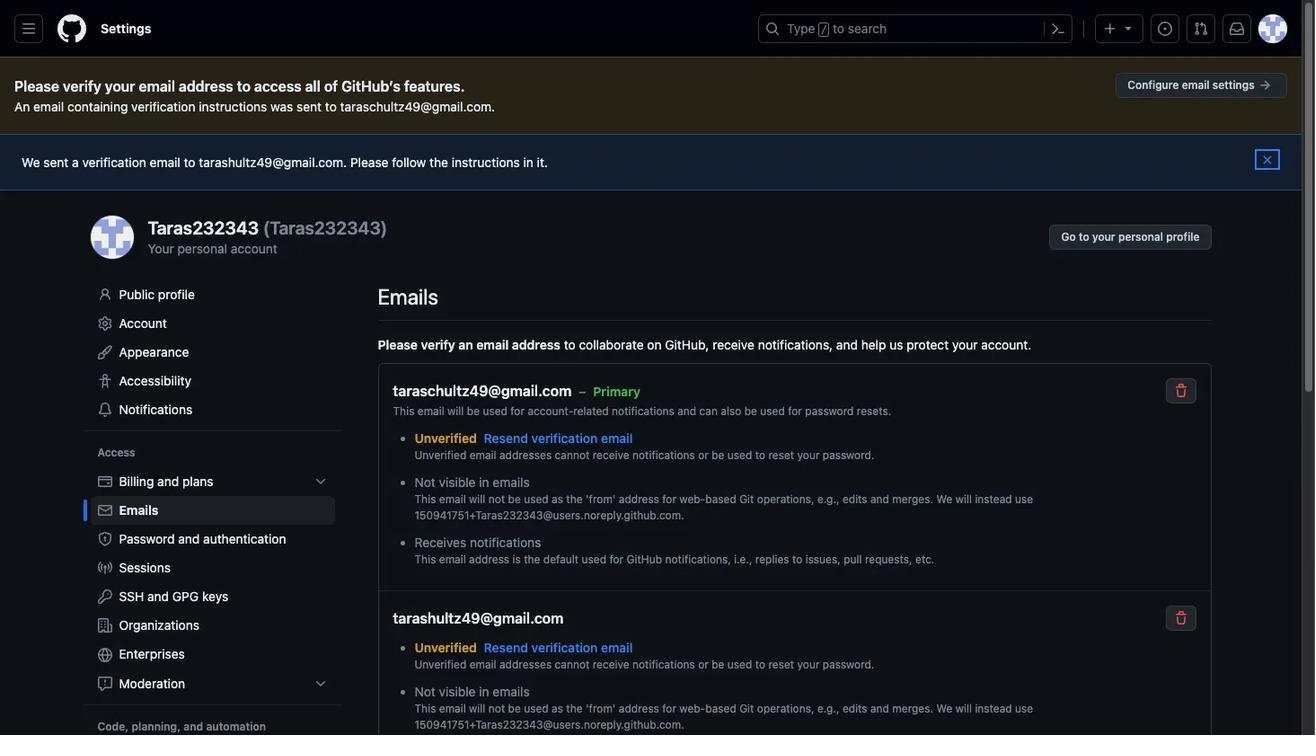 Task type: locate. For each thing, give the bounding box(es) containing it.
can
[[700, 404, 718, 418]]

2 unverified resend verification email unverified email addresses cannot receive notifications or be used to reset your password. from the top
[[415, 640, 875, 671]]

1 vertical spatial instead
[[975, 702, 1012, 715]]

reset for 2nd the resend verification email button from the top
[[769, 658, 794, 671]]

1 vertical spatial password.
[[823, 658, 875, 671]]

2 not from the top
[[489, 702, 505, 715]]

0 vertical spatial use
[[1015, 492, 1034, 506]]

notifications, inside receives notifications this email address is the default used for github notifications, i.e., replies to issues, pull requests, etc.
[[665, 553, 731, 566]]

0 horizontal spatial emails
[[119, 502, 159, 518]]

0 vertical spatial web-
[[680, 492, 706, 506]]

git
[[740, 492, 754, 506], [740, 702, 754, 715]]

or
[[698, 448, 709, 462], [698, 658, 709, 671]]

we inside we sent a verification email to tarashultz49@gmail.com. please follow the instructions in it. alert
[[22, 155, 40, 170]]

merges. for 2nd the resend verification email button from the top
[[893, 702, 934, 715]]

emails inside access list
[[119, 502, 159, 518]]

0 vertical spatial resend verification email button
[[484, 430, 633, 447]]

for
[[511, 404, 525, 418], [788, 404, 802, 418], [662, 492, 677, 506], [610, 553, 624, 566], [662, 702, 677, 715]]

organizations link
[[90, 611, 335, 640]]

your inside please verify your email address to access all of github's features. an email containing verification instructions was sent to taraschultz49@gmail.com.
[[105, 78, 135, 94]]

resend down tarashultz49@gmail.com
[[484, 640, 528, 655]]

we
[[22, 155, 40, 170], [937, 492, 953, 506], [937, 702, 953, 715]]

0 horizontal spatial sent
[[43, 155, 69, 170]]

0 vertical spatial emails
[[493, 474, 530, 490]]

in for 2nd the resend verification email button from the top
[[479, 684, 489, 699]]

1 vertical spatial resend verification email button
[[484, 639, 633, 657]]

1 vertical spatial e.g.,
[[818, 702, 840, 715]]

your
[[105, 78, 135, 94], [1093, 230, 1116, 244], [952, 337, 978, 352], [797, 448, 820, 462], [797, 658, 820, 671]]

not visible in emails this email will not be used as the 'from' address for web-based git operations, e.g., edits and merges. we will instead use 150941751+taras232343@users.noreply.github.com. for second the resend verification email button from the bottom of the page
[[415, 474, 1034, 522]]

not visible in emails this email will not be used as the 'from' address for web-based git operations, e.g., edits and merges. we will instead use 150941751+taras232343@users.noreply.github.com. for 2nd the resend verification email button from the top
[[415, 684, 1034, 731]]

1 vertical spatial we
[[937, 492, 953, 506]]

web-
[[680, 492, 706, 506], [680, 702, 706, 715]]

1 horizontal spatial verify
[[421, 337, 455, 352]]

notifications, up the password
[[758, 337, 833, 352]]

emails up is
[[493, 474, 530, 490]]

1 vertical spatial receive
[[593, 448, 630, 462]]

1 vertical spatial profile
[[158, 287, 195, 302]]

/
[[821, 23, 828, 36]]

personal down the taras232343
[[177, 241, 227, 256]]

collaborate
[[579, 337, 644, 352]]

search
[[848, 21, 887, 36]]

0 vertical spatial edits
[[843, 492, 868, 506]]

resend down taraschultz49@gmail.com – primary
[[484, 430, 528, 446]]

mail image
[[97, 503, 112, 518]]

sent inside we sent a verification email to tarashultz49@gmail.com. please follow the instructions in it. alert
[[43, 155, 69, 170]]

used
[[483, 404, 508, 418], [760, 404, 785, 418], [728, 448, 752, 462], [524, 492, 549, 506], [582, 553, 607, 566], [728, 658, 752, 671], [524, 702, 549, 715]]

1 vertical spatial 150941751+taras232343@users.noreply.github.com.
[[415, 718, 684, 731]]

based
[[706, 492, 737, 506], [706, 702, 737, 715]]

resend verification email button down tarashultz49@gmail.com
[[484, 639, 633, 657]]

notifications image
[[1230, 22, 1244, 36]]

2 not visible in emails this email will not be used as the 'from' address for web-based git operations, e.g., edits and merges. we will instead use 150941751+taras232343@users.noreply.github.com. from the top
[[415, 684, 1034, 731]]

2 not from the top
[[415, 684, 436, 699]]

1 vertical spatial git
[[740, 702, 754, 715]]

not
[[415, 474, 436, 490], [415, 684, 436, 699]]

0 horizontal spatial notifications,
[[665, 553, 731, 566]]

protect
[[907, 337, 949, 352]]

2 web- from the top
[[680, 702, 706, 715]]

emails down tarashultz49@gmail.com
[[493, 684, 530, 699]]

verify for your
[[63, 78, 101, 94]]

sessions
[[119, 560, 171, 575]]

1 vertical spatial merges.
[[893, 702, 934, 715]]

0 vertical spatial or
[[698, 448, 709, 462]]

email inside receives notifications this email address is the default used for github notifications, i.e., replies to issues, pull requests, etc.
[[439, 553, 466, 566]]

notifications, left i.e.,
[[665, 553, 731, 566]]

0 vertical spatial 'from'
[[586, 492, 616, 506]]

1 vertical spatial sent
[[43, 155, 69, 170]]

please for an
[[378, 337, 418, 352]]

the inside alert
[[430, 155, 448, 170]]

address inside receives notifications this email address is the default used for github notifications, i.e., replies to issues, pull requests, etc.
[[469, 553, 510, 566]]

0 vertical spatial 150941751+taras232343@users.noreply.github.com.
[[415, 509, 684, 522]]

configure
[[1128, 78, 1179, 92]]

profile
[[1167, 230, 1200, 244], [158, 287, 195, 302]]

1 vertical spatial not
[[415, 684, 436, 699]]

email inside alert
[[150, 155, 180, 170]]

resend verification email button down account-
[[484, 430, 633, 447]]

verification inside alert
[[82, 155, 146, 170]]

2 reset from the top
[[769, 658, 794, 671]]

0 vertical spatial e.g.,
[[818, 492, 840, 506]]

public profile link
[[90, 280, 335, 309]]

2 emails from the top
[[493, 684, 530, 699]]

verify left an at the top
[[421, 337, 455, 352]]

instructions left it. in the left top of the page
[[452, 155, 520, 170]]

1 web- from the top
[[680, 492, 706, 506]]

1 cannot from the top
[[555, 448, 590, 462]]

1 horizontal spatial personal
[[1119, 230, 1164, 244]]

0 vertical spatial unverified resend verification email unverified email addresses cannot receive notifications or be used to reset your password.
[[415, 430, 875, 462]]

1 unverified resend verification email unverified email addresses cannot receive notifications or be used to reset your password. from the top
[[415, 430, 875, 462]]

please left an at the top
[[378, 337, 418, 352]]

1 'from' from the top
[[586, 492, 616, 506]]

1 use from the top
[[1015, 492, 1034, 506]]

containing
[[67, 99, 128, 114]]

2 vertical spatial receive
[[593, 658, 630, 671]]

notifications link
[[90, 395, 335, 424]]

used inside receives notifications this email address is the default used for github notifications, i.e., replies to issues, pull requests, etc.
[[582, 553, 607, 566]]

addresses down tarashultz49@gmail.com
[[500, 658, 552, 671]]

1 emails from the top
[[493, 474, 530, 490]]

not
[[489, 492, 505, 506], [489, 702, 505, 715]]

instead
[[975, 492, 1012, 506], [975, 702, 1012, 715]]

1 horizontal spatial profile
[[1167, 230, 1200, 244]]

sent left a
[[43, 155, 69, 170]]

0 vertical spatial please
[[14, 78, 59, 94]]

0 vertical spatial trash image
[[1174, 384, 1188, 398]]

web- for second the resend verification email button from the bottom of the page
[[680, 492, 706, 506]]

github
[[627, 553, 662, 566]]

2 vertical spatial in
[[479, 684, 489, 699]]

1 vertical spatial trash image
[[1174, 611, 1188, 625]]

password. for 2nd the resend verification email button from the top
[[823, 658, 875, 671]]

2 addresses from the top
[[500, 658, 552, 671]]

0 vertical spatial operations,
[[757, 492, 815, 506]]

1 vertical spatial edits
[[843, 702, 868, 715]]

features.
[[404, 78, 465, 94]]

verify inside please verify your email address to access all of github's features. an email containing verification instructions was sent to taraschultz49@gmail.com.
[[63, 78, 101, 94]]

0 vertical spatial git
[[740, 492, 754, 506]]

1 password. from the top
[[823, 448, 875, 462]]

2 password. from the top
[[823, 658, 875, 671]]

visible up the receives
[[439, 474, 476, 490]]

1 vertical spatial unverified resend verification email unverified email addresses cannot receive notifications or be used to reset your password.
[[415, 640, 875, 671]]

0 vertical spatial as
[[552, 492, 563, 506]]

we for second the resend verification email button from the bottom of the page
[[937, 492, 953, 506]]

1 vertical spatial or
[[698, 658, 709, 671]]

gpg
[[172, 589, 199, 604]]

1 vertical spatial not
[[489, 702, 505, 715]]

3 unverified from the top
[[415, 640, 477, 655]]

2 git from the top
[[740, 702, 754, 715]]

0 vertical spatial not
[[415, 474, 436, 490]]

1 horizontal spatial notifications,
[[758, 337, 833, 352]]

go to your personal profile link
[[1050, 225, 1212, 250]]

1 or from the top
[[698, 448, 709, 462]]

1 resend from the top
[[484, 430, 528, 446]]

0 vertical spatial in
[[523, 155, 534, 170]]

1 vertical spatial emails
[[119, 502, 159, 518]]

1 based from the top
[[706, 492, 737, 506]]

not for 2nd the resend verification email button from the top
[[415, 684, 436, 699]]

trash image
[[1174, 384, 1188, 398], [1174, 611, 1188, 625]]

1 vertical spatial please
[[350, 155, 389, 170]]

1 vertical spatial as
[[552, 702, 563, 715]]

1 instead from the top
[[975, 492, 1012, 506]]

we for 2nd the resend verification email button from the top
[[937, 702, 953, 715]]

please
[[14, 78, 59, 94], [350, 155, 389, 170], [378, 337, 418, 352]]

instructions left was
[[199, 99, 267, 114]]

as
[[552, 492, 563, 506], [552, 702, 563, 715]]

1 not from the top
[[415, 474, 436, 490]]

based for second the resend verification email button from the bottom of the page
[[706, 492, 737, 506]]

0 vertical spatial instructions
[[199, 99, 267, 114]]

0 vertical spatial addresses
[[500, 448, 552, 462]]

visible down tarashultz49@gmail.com
[[439, 684, 476, 699]]

email
[[139, 78, 175, 94], [1182, 78, 1210, 92], [33, 99, 64, 114], [150, 155, 180, 170], [476, 337, 509, 352], [418, 404, 445, 418], [601, 430, 633, 446], [470, 448, 497, 462], [439, 492, 466, 506], [439, 553, 466, 566], [601, 640, 633, 655], [470, 658, 497, 671], [439, 702, 466, 715]]

personal inside taras232343 (taras232343) your personal account
[[177, 241, 227, 256]]

the inside receives notifications this email address is the default used for github notifications, i.e., replies to issues, pull requests, etc.
[[524, 553, 540, 566]]

0 vertical spatial receive
[[713, 337, 755, 352]]

0 vertical spatial instead
[[975, 492, 1012, 506]]

1 vertical spatial addresses
[[500, 658, 552, 671]]

emails
[[493, 474, 530, 490], [493, 684, 530, 699]]

1 e.g., from the top
[[818, 492, 840, 506]]

1 horizontal spatial instructions
[[452, 155, 520, 170]]

address for the
[[469, 553, 510, 566]]

this email will be used for account-related notifications and can also be used for password resets.
[[393, 404, 892, 418]]

0 horizontal spatial personal
[[177, 241, 227, 256]]

we sent a verification email to tarashultz49@gmail.com. please follow the instructions in it. alert
[[22, 153, 1280, 172]]

1 vertical spatial in
[[479, 474, 489, 490]]

0 vertical spatial resend
[[484, 430, 528, 446]]

globe image
[[97, 648, 112, 662]]

2 cannot from the top
[[555, 658, 590, 671]]

1 addresses from the top
[[500, 448, 552, 462]]

1 vertical spatial visible
[[439, 684, 476, 699]]

0 vertical spatial based
[[706, 492, 737, 506]]

0 vertical spatial merges.
[[893, 492, 934, 506]]

to inside alert
[[184, 155, 195, 170]]

0 vertical spatial cannot
[[555, 448, 590, 462]]

account
[[119, 315, 167, 331]]

e.g., for 2nd the resend verification email button from the top
[[818, 702, 840, 715]]

150941751+taras232343@users.noreply.github.com.
[[415, 509, 684, 522], [415, 718, 684, 731]]

1 edits from the top
[[843, 492, 868, 506]]

receive
[[713, 337, 755, 352], [593, 448, 630, 462], [593, 658, 630, 671]]

taras232343 (taras232343) your personal account
[[148, 217, 388, 256]]

a
[[72, 155, 79, 170]]

code, planning, and automation
[[97, 720, 266, 733]]

not for second the resend verification email button from the bottom of the page
[[489, 492, 505, 506]]

1 git from the top
[[740, 492, 754, 506]]

verification right the containing
[[131, 99, 195, 114]]

verification right a
[[82, 155, 146, 170]]

2 trash image from the top
[[1174, 611, 1188, 625]]

tarashultz49@gmail.com.
[[199, 155, 347, 170]]

type
[[787, 21, 815, 36]]

2 merges. from the top
[[893, 702, 934, 715]]

edits
[[843, 492, 868, 506], [843, 702, 868, 715]]

cannot
[[555, 448, 590, 462], [555, 658, 590, 671]]

2 based from the top
[[706, 702, 737, 715]]

verify up the containing
[[63, 78, 101, 94]]

the
[[430, 155, 448, 170], [566, 492, 583, 506], [524, 553, 540, 566], [566, 702, 583, 715]]

sent down all
[[297, 99, 322, 114]]

2 e.g., from the top
[[818, 702, 840, 715]]

1 not from the top
[[489, 492, 505, 506]]

0 horizontal spatial profile
[[158, 287, 195, 302]]

1 vertical spatial emails
[[493, 684, 530, 699]]

it.
[[537, 155, 548, 170]]

0 vertical spatial not visible in emails this email will not be used as the 'from' address for web-based git operations, e.g., edits and merges. we will instead use 150941751+taras232343@users.noreply.github.com.
[[415, 474, 1034, 522]]

please verify an email address to collaborate on github,         receive notifications, and help us protect your account.
[[378, 337, 1032, 352]]

shield lock image
[[97, 532, 112, 546]]

type / to search
[[787, 21, 887, 36]]

0 vertical spatial we
[[22, 155, 40, 170]]

1 not visible in emails this email will not be used as the 'from' address for web-based git operations, e.g., edits and merges. we will instead use 150941751+taras232343@users.noreply.github.com. from the top
[[415, 474, 1034, 522]]

0 vertical spatial password.
[[823, 448, 875, 462]]

please verify your email address to access all of github's features. an email containing verification instructions was sent to taraschultz49@gmail.com.
[[14, 78, 495, 114]]

not for 2nd the resend verification email button from the top
[[489, 702, 505, 715]]

accessibility
[[119, 373, 191, 388]]

please up an
[[14, 78, 59, 94]]

1 vertical spatial based
[[706, 702, 737, 715]]

1 vertical spatial use
[[1015, 702, 1034, 715]]

please inside please verify your email address to access all of github's features. an email containing verification instructions was sent to taraschultz49@gmail.com.
[[14, 78, 59, 94]]

sent
[[297, 99, 322, 114], [43, 155, 69, 170]]

git pull request image
[[1194, 22, 1209, 36]]

access list
[[90, 467, 335, 698]]

addresses for 2nd the resend verification email button from the top
[[500, 658, 552, 671]]

1 unverified from the top
[[415, 430, 477, 446]]

addresses down account-
[[500, 448, 552, 462]]

be
[[467, 404, 480, 418], [745, 404, 757, 418], [712, 448, 725, 462], [508, 492, 521, 506], [712, 658, 725, 671], [508, 702, 521, 715]]

2 as from the top
[[552, 702, 563, 715]]

2 use from the top
[[1015, 702, 1034, 715]]

1 vertical spatial 'from'
[[586, 702, 616, 715]]

taraschultz49@gmail.com
[[393, 383, 572, 399]]

0 vertical spatial notifications,
[[758, 337, 833, 352]]

of
[[324, 78, 338, 94]]

2 instead from the top
[[975, 702, 1012, 715]]

2 or from the top
[[698, 658, 709, 671]]

please left follow
[[350, 155, 389, 170]]

an
[[459, 337, 473, 352]]

2 'from' from the top
[[586, 702, 616, 715]]

authentication
[[203, 531, 286, 546]]

1 vertical spatial verify
[[421, 337, 455, 352]]

please inside alert
[[350, 155, 389, 170]]

address inside please verify your email address to access all of github's features. an email containing verification instructions was sent to taraschultz49@gmail.com.
[[179, 78, 233, 94]]

default
[[543, 553, 579, 566]]

0 vertical spatial reset
[[769, 448, 794, 462]]

ssh and gpg keys link
[[90, 582, 335, 611]]

personal for to
[[1119, 230, 1164, 244]]

broadcast image
[[97, 561, 112, 575]]

2 edits from the top
[[843, 702, 868, 715]]

public profile
[[119, 287, 195, 302]]

2 visible from the top
[[439, 684, 476, 699]]

'from'
[[586, 492, 616, 506], [586, 702, 616, 715]]

2 vertical spatial we
[[937, 702, 953, 715]]

verification down account-
[[532, 430, 598, 446]]

public
[[119, 287, 155, 302]]

to
[[833, 21, 845, 36], [237, 78, 251, 94], [325, 99, 337, 114], [184, 155, 195, 170], [1079, 230, 1090, 244], [564, 337, 576, 352], [755, 448, 766, 462], [792, 553, 803, 566], [755, 658, 766, 671]]

1 vertical spatial web-
[[680, 702, 706, 715]]

1 vertical spatial not visible in emails this email will not be used as the 'from' address for web-based git operations, e.g., edits and merges. we will instead use 150941751+taras232343@users.noreply.github.com.
[[415, 684, 1034, 731]]

1 visible from the top
[[439, 474, 476, 490]]

personal
[[1119, 230, 1164, 244], [177, 241, 227, 256]]

1 operations, from the top
[[757, 492, 815, 506]]

1 horizontal spatial sent
[[297, 99, 322, 114]]

will
[[448, 404, 464, 418], [469, 492, 486, 506], [956, 492, 972, 506], [469, 702, 486, 715], [956, 702, 972, 715]]

billing and plans
[[119, 474, 213, 489]]

0 vertical spatial sent
[[297, 99, 322, 114]]

not visible in emails this email will not be used as the 'from' address for web-based git operations, e.g., edits and merges. we will instead use 150941751+taras232343@users.noreply.github.com.
[[415, 474, 1034, 522], [415, 684, 1034, 731]]

1 reset from the top
[[769, 448, 794, 462]]

emails
[[378, 284, 438, 309], [119, 502, 159, 518]]

1 resend verification email button from the top
[[484, 430, 633, 447]]

in for second the resend verification email button from the bottom of the page
[[479, 474, 489, 490]]

0 vertical spatial profile
[[1167, 230, 1200, 244]]

1 vertical spatial notifications,
[[665, 553, 731, 566]]

1 vertical spatial cannot
[[555, 658, 590, 671]]

0 horizontal spatial instructions
[[199, 99, 267, 114]]

1 vertical spatial operations,
[[757, 702, 815, 715]]

0 vertical spatial not
[[489, 492, 505, 506]]

e.g.,
[[818, 492, 840, 506], [818, 702, 840, 715]]

0 horizontal spatial verify
[[63, 78, 101, 94]]

2 operations, from the top
[[757, 702, 815, 715]]

receives
[[415, 535, 467, 550]]

reset for second the resend verification email button from the bottom of the page
[[769, 448, 794, 462]]

issue opened image
[[1158, 22, 1173, 36]]

1 as from the top
[[552, 492, 563, 506]]

addresses
[[500, 448, 552, 462], [500, 658, 552, 671]]

0 vertical spatial verify
[[63, 78, 101, 94]]

receive for 2nd the resend verification email button from the top
[[593, 658, 630, 671]]

personal right go
[[1119, 230, 1164, 244]]

1 horizontal spatial emails
[[378, 284, 438, 309]]

2 vertical spatial please
[[378, 337, 418, 352]]

1 merges. from the top
[[893, 492, 934, 506]]

cannot for second the resend verification email button from the bottom of the page
[[555, 448, 590, 462]]

this inside receives notifications this email address is the default used for github notifications, i.e., replies to issues, pull requests, etc.
[[415, 553, 436, 566]]

1 vertical spatial reset
[[769, 658, 794, 671]]

password.
[[823, 448, 875, 462], [823, 658, 875, 671]]

github,
[[665, 337, 709, 352]]

1 vertical spatial resend
[[484, 640, 528, 655]]

1 vertical spatial instructions
[[452, 155, 520, 170]]

0 vertical spatial visible
[[439, 474, 476, 490]]

all
[[305, 78, 321, 94]]



Task type: vqa. For each thing, say whether or not it's contained in the screenshot.
the topmost in
yes



Task type: describe. For each thing, give the bounding box(es) containing it.
tarashultz49@gmail.com
[[393, 610, 564, 626]]

us
[[890, 337, 903, 352]]

git for second the resend verification email button from the bottom of the page
[[740, 492, 754, 506]]

an
[[14, 99, 30, 114]]

github's
[[342, 78, 401, 94]]

also
[[721, 404, 742, 418]]

access
[[97, 446, 135, 459]]

operations, for second the resend verification email button from the bottom of the page
[[757, 492, 815, 506]]

replies
[[756, 553, 789, 566]]

person image
[[97, 288, 112, 302]]

code,
[[97, 720, 129, 733]]

settings
[[1213, 78, 1255, 92]]

–
[[579, 383, 586, 399]]

paintbrush image
[[97, 345, 112, 359]]

bell image
[[97, 403, 112, 417]]

accessibility link
[[90, 367, 335, 395]]

accessibility image
[[97, 374, 112, 388]]

cannot for 2nd the resend verification email button from the top
[[555, 658, 590, 671]]

as for 2nd the resend verification email button from the top
[[552, 702, 563, 715]]

settings
[[101, 21, 151, 36]]

personal for (taras232343)
[[177, 241, 227, 256]]

enterprises link
[[90, 640, 335, 669]]

triangle down image
[[1121, 21, 1136, 35]]

instructions inside we sent a verification email to tarashultz49@gmail.com. please follow the instructions in it. alert
[[452, 155, 520, 170]]

4 unverified from the top
[[415, 658, 467, 671]]

homepage image
[[58, 14, 86, 43]]

primary
[[593, 383, 641, 399]]

keys
[[202, 589, 228, 604]]

for inside receives notifications this email address is the default used for github notifications, i.e., replies to issues, pull requests, etc.
[[610, 553, 624, 566]]

billing and plans button
[[90, 467, 335, 496]]

sent inside please verify your email address to access all of github's features. an email containing verification instructions was sent to taraschultz49@gmail.com.
[[297, 99, 322, 114]]

requests,
[[865, 553, 913, 566]]

addresses for second the resend verification email button from the bottom of the page
[[500, 448, 552, 462]]

git for 2nd the resend verification email button from the top
[[740, 702, 754, 715]]

configure email settings
[[1128, 78, 1258, 92]]

go
[[1062, 230, 1076, 244]]

notifications inside receives notifications this email address is the default used for github notifications, i.e., replies to issues, pull requests, etc.
[[470, 535, 541, 550]]

i.e.,
[[734, 553, 753, 566]]

use for 2nd the resend verification email button from the top
[[1015, 702, 1034, 715]]

unverified resend verification email unverified email addresses cannot receive notifications or be used to reset your password. for second the resend verification email button from the bottom of the page
[[415, 430, 875, 462]]

address for collaborate
[[512, 337, 561, 352]]

moderation
[[119, 676, 185, 691]]

emails for second the resend verification email button from the bottom of the page
[[493, 474, 530, 490]]

verification down default
[[532, 640, 598, 655]]

we sent a verification email to tarashultz49@gmail.com. please follow the instructions in it.
[[22, 155, 548, 170]]

follow
[[392, 155, 426, 170]]

instead for second the resend verification email button from the bottom of the page
[[975, 492, 1012, 506]]

help
[[861, 337, 886, 352]]

use for second the resend verification email button from the bottom of the page
[[1015, 492, 1034, 506]]

'from' for 2nd the resend verification email button from the top
[[586, 702, 616, 715]]

0 vertical spatial emails
[[378, 284, 438, 309]]

taraschultz49@gmail.com.
[[340, 99, 495, 114]]

on
[[647, 337, 662, 352]]

2 150941751+taras232343@users.noreply.github.com. from the top
[[415, 718, 684, 731]]

and inside dropdown button
[[157, 474, 179, 489]]

moderation button
[[90, 669, 335, 698]]

resets.
[[857, 404, 892, 418]]

settings link
[[93, 14, 158, 43]]

account
[[231, 241, 278, 256]]

operations, for 2nd the resend verification email button from the top
[[757, 702, 815, 715]]

dismiss this message image
[[1261, 153, 1275, 167]]

planning,
[[132, 720, 181, 733]]

issues,
[[806, 553, 841, 566]]

appearance link
[[90, 338, 335, 367]]

password
[[119, 531, 175, 546]]

account link
[[90, 309, 335, 338]]

address for access
[[179, 78, 233, 94]]

receives notifications this email address is the default used for github notifications, i.e., replies to issues, pull requests, etc.
[[415, 535, 935, 566]]

(taras232343)
[[263, 217, 388, 238]]

2 resend verification email button from the top
[[484, 639, 633, 657]]

notifications
[[119, 402, 192, 417]]

your
[[148, 241, 174, 256]]

appearance
[[119, 344, 189, 359]]

verification inside please verify your email address to access all of github's features. an email containing verification instructions was sent to taraschultz49@gmail.com.
[[131, 99, 195, 114]]

password and authentication link
[[90, 525, 335, 553]]

2 unverified from the top
[[415, 448, 467, 462]]

organization image
[[97, 618, 112, 633]]

organizations
[[119, 617, 199, 633]]

'from' for second the resend verification email button from the bottom of the page
[[586, 492, 616, 506]]

merges. for second the resend verification email button from the bottom of the page
[[893, 492, 934, 506]]

configure email settings link
[[1116, 73, 1288, 98]]

verify for an
[[421, 337, 455, 352]]

please for your
[[14, 78, 59, 94]]

as for second the resend verification email button from the bottom of the page
[[552, 492, 563, 506]]

@taras232343 image
[[90, 216, 133, 259]]

to inside receives notifications this email address is the default used for github notifications, i.e., replies to issues, pull requests, etc.
[[792, 553, 803, 566]]

plans
[[182, 474, 213, 489]]

account-
[[528, 404, 574, 418]]

automation
[[206, 720, 266, 733]]

pull
[[844, 553, 862, 566]]

related
[[574, 404, 609, 418]]

in inside alert
[[523, 155, 534, 170]]

billing
[[119, 474, 154, 489]]

1 150941751+taras232343@users.noreply.github.com. from the top
[[415, 509, 684, 522]]

go to your personal profile
[[1062, 230, 1200, 244]]

key image
[[97, 589, 112, 604]]

or for second the resend verification email button from the bottom of the page
[[698, 448, 709, 462]]

instructions inside please verify your email address to access all of github's features. an email containing verification instructions was sent to taraschultz49@gmail.com.
[[199, 99, 267, 114]]

gear image
[[97, 316, 112, 331]]

password. for second the resend verification email button from the bottom of the page
[[823, 448, 875, 462]]

etc.
[[916, 553, 935, 566]]

unverified resend verification email unverified email addresses cannot receive notifications or be used to reset your password. for 2nd the resend verification email button from the top
[[415, 640, 875, 671]]

or for 2nd the resend verification email button from the top
[[698, 658, 709, 671]]

ssh
[[119, 589, 144, 604]]

was
[[271, 99, 293, 114]]

command palette image
[[1051, 22, 1066, 36]]

enterprises
[[119, 646, 185, 661]]

emails link
[[90, 496, 335, 525]]

web- for 2nd the resend verification email button from the top
[[680, 702, 706, 715]]

taras232343
[[148, 217, 259, 238]]

instead for 2nd the resend verification email button from the top
[[975, 702, 1012, 715]]

is
[[513, 553, 521, 566]]

plus image
[[1103, 22, 1118, 36]]

receive for second the resend verification email button from the bottom of the page
[[593, 448, 630, 462]]

e.g., for second the resend verification email button from the bottom of the page
[[818, 492, 840, 506]]

account.
[[981, 337, 1032, 352]]

2 resend from the top
[[484, 640, 528, 655]]

access
[[254, 78, 302, 94]]

ssh and gpg keys
[[119, 589, 228, 604]]

arrow right image
[[1258, 78, 1272, 93]]

1 trash image from the top
[[1174, 384, 1188, 398]]

taraschultz49@gmail.com – primary
[[393, 383, 641, 399]]

emails for 2nd the resend verification email button from the top
[[493, 684, 530, 699]]

based for 2nd the resend verification email button from the top
[[706, 702, 737, 715]]

not for second the resend verification email button from the bottom of the page
[[415, 474, 436, 490]]

sessions link
[[90, 553, 335, 582]]

password and authentication
[[119, 531, 286, 546]]



